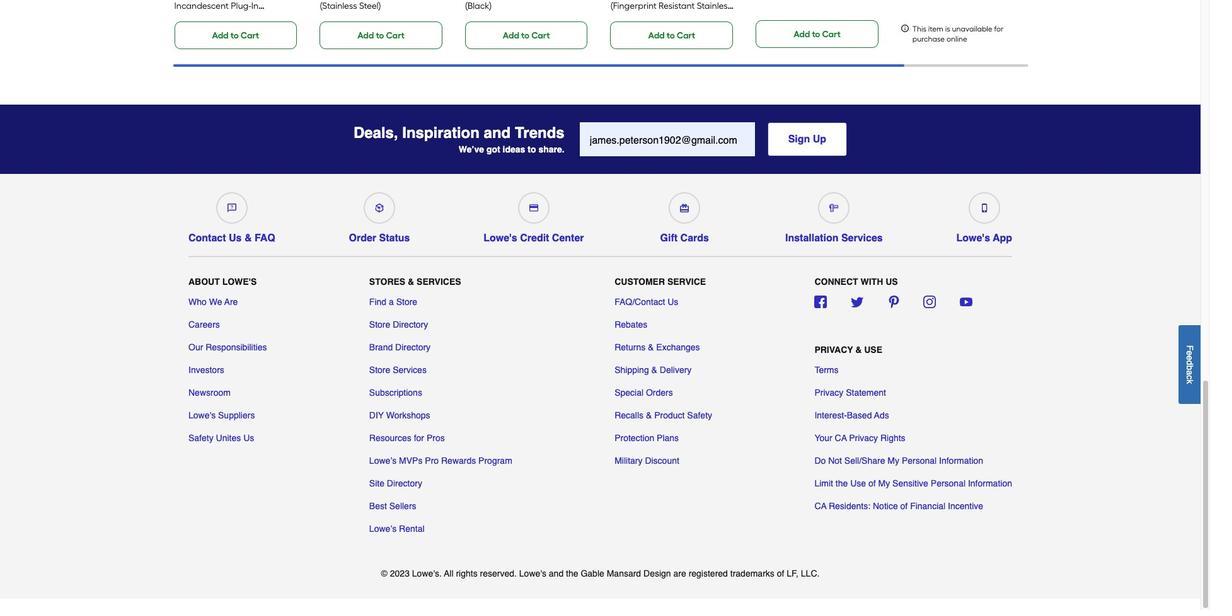 Task type: vqa. For each thing, say whether or not it's contained in the screenshot.
Are
yes



Task type: locate. For each thing, give the bounding box(es) containing it.
our responsibilities
[[189, 342, 267, 353]]

services for installation services
[[842, 233, 883, 244]]

2 vertical spatial store
[[369, 365, 391, 375]]

rights
[[456, 569, 478, 579]]

of right notice on the bottom
[[901, 501, 908, 511]]

0 vertical spatial the
[[836, 479, 848, 489]]

shipping
[[615, 365, 649, 375]]

ideas
[[503, 144, 526, 154]]

pinterest image
[[888, 296, 900, 308]]

safety left unites
[[189, 433, 214, 443]]

1 vertical spatial and
[[549, 569, 564, 579]]

0 vertical spatial a
[[389, 297, 394, 307]]

credit card image
[[530, 204, 538, 213]]

financial
[[911, 501, 946, 511]]

for inside "resources for pros" link
[[414, 433, 424, 443]]

1 horizontal spatial for
[[995, 25, 1004, 33]]

connect
[[815, 277, 859, 287]]

cart for first add to cart list item from the left
[[241, 30, 259, 41]]

1 vertical spatial use
[[851, 479, 866, 489]]

1 vertical spatial of
[[901, 501, 908, 511]]

store for directory
[[369, 320, 391, 330]]

directory down "store directory"
[[395, 342, 431, 353]]

0 horizontal spatial and
[[484, 124, 511, 142]]

limit the use of my sensitive personal information link
[[815, 477, 1013, 490]]

program
[[479, 456, 513, 466]]

us
[[229, 233, 242, 244], [668, 297, 679, 307], [243, 433, 254, 443]]

0 vertical spatial use
[[865, 345, 883, 355]]

2 horizontal spatial us
[[668, 297, 679, 307]]

gift cards link
[[658, 187, 712, 244]]

1 lowe's from the top
[[369, 456, 397, 466]]

pro
[[425, 456, 439, 466]]

services up find a store link
[[417, 277, 461, 287]]

store inside store services link
[[369, 365, 391, 375]]

2 vertical spatial of
[[777, 569, 785, 579]]

1 vertical spatial the
[[566, 569, 579, 579]]

ca right your
[[835, 433, 847, 443]]

us for contact
[[229, 233, 242, 244]]

store for services
[[369, 365, 391, 375]]

interest-based ads link
[[815, 409, 890, 422]]

lowe's for lowe's app
[[957, 233, 991, 244]]

sign up button
[[768, 122, 848, 156]]

shipping & delivery link
[[615, 364, 692, 376]]

2 lowe's from the top
[[369, 524, 397, 534]]

investors link
[[189, 364, 224, 376]]

store services link
[[369, 364, 427, 376]]

protection
[[615, 433, 655, 443]]

use
[[865, 345, 883, 355], [851, 479, 866, 489]]

sell/share
[[845, 456, 886, 466]]

& for shipping & delivery
[[652, 365, 658, 375]]

and up "got"
[[484, 124, 511, 142]]

find a store
[[369, 297, 418, 307]]

1 vertical spatial for
[[414, 433, 424, 443]]

us down customer service
[[668, 297, 679, 307]]

safety right product
[[688, 411, 713, 421]]

ca
[[835, 433, 847, 443], [815, 501, 827, 511]]

0 vertical spatial services
[[842, 233, 883, 244]]

2 horizontal spatial of
[[901, 501, 908, 511]]

facebook image
[[815, 296, 828, 308]]

twitter image
[[851, 296, 864, 308]]

gift cards
[[661, 233, 709, 244]]

store services
[[369, 365, 427, 375]]

1 horizontal spatial us
[[243, 433, 254, 443]]

center
[[552, 233, 584, 244]]

a up k
[[1186, 370, 1196, 375]]

0 horizontal spatial safety
[[189, 433, 214, 443]]

privacy inside privacy statement link
[[815, 388, 844, 398]]

purchase
[[913, 35, 945, 44]]

lowe's down best
[[369, 524, 397, 534]]

about
[[189, 277, 220, 287]]

pickup image
[[375, 204, 384, 213]]

my up notice on the bottom
[[879, 479, 891, 489]]

1 vertical spatial store
[[369, 320, 391, 330]]

b
[[1186, 365, 1196, 370]]

& right recalls
[[646, 411, 652, 421]]

1 vertical spatial personal
[[931, 479, 966, 489]]

mvps
[[399, 456, 423, 466]]

shipping & delivery
[[615, 365, 692, 375]]

f
[[1186, 345, 1196, 351]]

1 vertical spatial information
[[969, 479, 1013, 489]]

directory up the brand directory link
[[393, 320, 428, 330]]

privacy up "terms"
[[815, 345, 853, 355]]

use down sell/share in the right bottom of the page
[[851, 479, 866, 489]]

k
[[1186, 380, 1196, 384]]

e up d
[[1186, 351, 1196, 355]]

sign up form
[[580, 122, 848, 156]]

directory for site directory
[[387, 479, 422, 489]]

the left the gable
[[566, 569, 579, 579]]

your ca privacy rights
[[815, 433, 906, 443]]

of for my
[[869, 479, 876, 489]]

privacy up interest-
[[815, 388, 844, 398]]

cart for second add to cart list item
[[386, 30, 405, 41]]

privacy up sell/share in the right bottom of the page
[[849, 433, 878, 443]]

1 vertical spatial a
[[1186, 370, 1196, 375]]

0 horizontal spatial for
[[414, 433, 424, 443]]

2 vertical spatial directory
[[387, 479, 422, 489]]

store directory
[[369, 320, 428, 330]]

personal
[[902, 456, 937, 466], [931, 479, 966, 489]]

0 horizontal spatial of
[[777, 569, 785, 579]]

personal up incentive
[[931, 479, 966, 489]]

lowe's mvps pro rewards program
[[369, 456, 513, 466]]

0 vertical spatial and
[[484, 124, 511, 142]]

& left faq at the top
[[245, 233, 252, 244]]

deals,
[[354, 124, 398, 142]]

add
[[794, 29, 811, 40], [212, 30, 229, 41], [358, 30, 374, 41], [503, 30, 520, 41], [649, 30, 665, 41]]

Email Address email field
[[580, 122, 755, 156]]

ca down limit
[[815, 501, 827, 511]]

instagram image
[[924, 296, 937, 308]]

best sellers
[[369, 501, 417, 511]]

lowe's down newsroom
[[189, 411, 216, 421]]

1 vertical spatial my
[[879, 479, 891, 489]]

use up statement
[[865, 345, 883, 355]]

0 vertical spatial store
[[396, 297, 418, 307]]

& inside recalls & product safety link
[[646, 411, 652, 421]]

us right contact
[[229, 233, 242, 244]]

up
[[813, 134, 827, 145]]

services down the brand directory link
[[393, 365, 427, 375]]

3 add to cart list item from the left
[[465, 0, 591, 49]]

1 horizontal spatial a
[[1186, 370, 1196, 375]]

for left pros
[[414, 433, 424, 443]]

2 vertical spatial privacy
[[849, 433, 878, 443]]

e up b
[[1186, 355, 1196, 360]]

& left delivery
[[652, 365, 658, 375]]

e
[[1186, 351, 1196, 355], [1186, 355, 1196, 360]]

1 add to cart list item from the left
[[174, 0, 300, 49]]

gift
[[661, 233, 678, 244]]

lowe's credit center link
[[484, 187, 584, 244]]

returns
[[615, 342, 646, 353]]

privacy statement link
[[815, 387, 887, 399]]

© 2023 lowe's. all rights reserved. lowe's and the gable mansard design are registered trademarks of lf, llc.
[[381, 569, 820, 579]]

lowe's left credit
[[484, 233, 518, 244]]

0 vertical spatial safety
[[688, 411, 713, 421]]

0 horizontal spatial a
[[389, 297, 394, 307]]

0 vertical spatial for
[[995, 25, 1004, 33]]

based
[[847, 411, 872, 421]]

0 vertical spatial personal
[[902, 456, 937, 466]]

do
[[815, 456, 826, 466]]

the right limit
[[836, 479, 848, 489]]

personal inside do not sell/share my personal information link
[[902, 456, 937, 466]]

my down the rights
[[888, 456, 900, 466]]

& for recalls & product safety
[[646, 411, 652, 421]]

limit
[[815, 479, 834, 489]]

to inside deals, inspiration and trends we've got ideas to share.
[[528, 144, 536, 154]]

2 vertical spatial services
[[393, 365, 427, 375]]

& right stores
[[408, 277, 414, 287]]

0 vertical spatial privacy
[[815, 345, 853, 355]]

lowe's up the site
[[369, 456, 397, 466]]

gift card image
[[681, 204, 689, 213]]

services
[[842, 233, 883, 244], [417, 277, 461, 287], [393, 365, 427, 375]]

rebates link
[[615, 318, 648, 331]]

1 horizontal spatial ca
[[835, 433, 847, 443]]

information
[[940, 456, 984, 466], [969, 479, 1013, 489]]

0 vertical spatial information
[[940, 456, 984, 466]]

special orders
[[615, 388, 673, 398]]

trends
[[515, 124, 565, 142]]

installation
[[786, 233, 839, 244]]

pros
[[427, 433, 445, 443]]

and left the gable
[[549, 569, 564, 579]]

0 vertical spatial of
[[869, 479, 876, 489]]

add to cart list item
[[174, 0, 300, 49], [320, 0, 445, 49], [465, 0, 591, 49], [611, 0, 736, 49]]

©
[[381, 569, 388, 579]]

personal inside limit the use of my sensitive personal information link
[[931, 479, 966, 489]]

0 horizontal spatial ca
[[815, 501, 827, 511]]

of for financial
[[901, 501, 908, 511]]

0 vertical spatial lowe's
[[369, 456, 397, 466]]

1 vertical spatial us
[[668, 297, 679, 307]]

add to cart
[[794, 29, 841, 40], [212, 30, 259, 41], [358, 30, 405, 41], [503, 30, 550, 41], [649, 30, 696, 41]]

cart for third add to cart list item from the left
[[532, 30, 550, 41]]

lowe's inside lowe's suppliers 'link'
[[189, 411, 216, 421]]

this item is unavailable for purchase online
[[913, 25, 1004, 44]]

privacy
[[815, 345, 853, 355], [815, 388, 844, 398], [849, 433, 878, 443]]

lowe's app link
[[957, 187, 1013, 244]]

discount
[[645, 456, 680, 466]]

1 vertical spatial directory
[[395, 342, 431, 353]]

2 add to cart list item from the left
[[320, 0, 445, 49]]

customer service
[[615, 277, 706, 287]]

lowe's for lowe's suppliers
[[189, 411, 216, 421]]

sign
[[789, 134, 811, 145]]

& for stores & services
[[408, 277, 414, 287]]

exchanges
[[657, 342, 700, 353]]

0 horizontal spatial the
[[566, 569, 579, 579]]

lowe's inside lowe's app link
[[957, 233, 991, 244]]

1 horizontal spatial the
[[836, 479, 848, 489]]

best
[[369, 501, 387, 511]]

store inside store directory link
[[369, 320, 391, 330]]

share.
[[539, 144, 565, 154]]

order status link
[[349, 187, 410, 244]]

& up statement
[[856, 345, 862, 355]]

& right returns
[[648, 342, 654, 353]]

0 vertical spatial ca
[[835, 433, 847, 443]]

interest-
[[815, 411, 847, 421]]

personal up limit the use of my sensitive personal information link
[[902, 456, 937, 466]]

store up brand
[[369, 320, 391, 330]]

lowe's inside 'lowe's credit center' link
[[484, 233, 518, 244]]

0 vertical spatial directory
[[393, 320, 428, 330]]

diy workshops
[[369, 411, 430, 421]]

lowe's inside "link"
[[369, 456, 397, 466]]

store down stores & services
[[396, 297, 418, 307]]

best sellers link
[[369, 500, 417, 513]]

this
[[913, 25, 927, 33]]

a right find on the left of page
[[389, 297, 394, 307]]

store down brand
[[369, 365, 391, 375]]

us right unites
[[243, 433, 254, 443]]

installation services link
[[786, 187, 883, 244]]

cards
[[681, 233, 709, 244]]

terms
[[815, 365, 839, 375]]

of down sell/share in the right bottom of the page
[[869, 479, 876, 489]]

1 horizontal spatial and
[[549, 569, 564, 579]]

1 horizontal spatial of
[[869, 479, 876, 489]]

directory
[[393, 320, 428, 330], [395, 342, 431, 353], [387, 479, 422, 489]]

directory up the sellers
[[387, 479, 422, 489]]

credit
[[520, 233, 550, 244]]

0 vertical spatial us
[[229, 233, 242, 244]]

0 horizontal spatial us
[[229, 233, 242, 244]]

use for the
[[851, 479, 866, 489]]

& inside shipping & delivery link
[[652, 365, 658, 375]]

1 vertical spatial lowe's
[[369, 524, 397, 534]]

brand directory link
[[369, 341, 431, 354]]

item
[[929, 25, 944, 33]]

of left lf,
[[777, 569, 785, 579]]

1 vertical spatial privacy
[[815, 388, 844, 398]]

1 horizontal spatial safety
[[688, 411, 713, 421]]

& inside "returns & exchanges" link
[[648, 342, 654, 353]]

who we are link
[[189, 296, 238, 308]]

lowe's left app
[[957, 233, 991, 244]]

safety unites us
[[189, 433, 254, 443]]

for right unavailable at the right
[[995, 25, 1004, 33]]

services up connect with us
[[842, 233, 883, 244]]



Task type: describe. For each thing, give the bounding box(es) containing it.
stores
[[369, 277, 406, 287]]

0 vertical spatial my
[[888, 456, 900, 466]]

directory for store directory
[[393, 320, 428, 330]]

privacy for privacy statement
[[815, 388, 844, 398]]

investors
[[189, 365, 224, 375]]

mansard
[[607, 569, 641, 579]]

resources for pros
[[369, 433, 445, 443]]

site directory
[[369, 479, 422, 489]]

mobile image
[[980, 204, 989, 213]]

gable
[[581, 569, 605, 579]]

contact
[[189, 233, 226, 244]]

lowe's credit center
[[484, 233, 584, 244]]

we
[[209, 297, 222, 307]]

privacy & use
[[815, 345, 883, 355]]

us for faq/contact
[[668, 297, 679, 307]]

rental
[[399, 524, 425, 534]]

stores & services
[[369, 277, 461, 287]]

1 vertical spatial safety
[[189, 433, 214, 443]]

2023
[[390, 569, 410, 579]]

subscriptions
[[369, 388, 422, 398]]

rebates
[[615, 320, 648, 330]]

a inside find a store link
[[389, 297, 394, 307]]

careers
[[189, 320, 220, 330]]

use for &
[[865, 345, 883, 355]]

reserved.
[[480, 569, 517, 579]]

unavailable
[[953, 25, 993, 33]]

suppliers
[[218, 411, 255, 421]]

store inside find a store link
[[396, 297, 418, 307]]

lowe's for lowe's credit center
[[484, 233, 518, 244]]

rewards
[[441, 456, 476, 466]]

find
[[369, 297, 387, 307]]

recalls & product safety link
[[615, 409, 713, 422]]

lowe's for lowe's rental
[[369, 524, 397, 534]]

privacy for privacy & use
[[815, 345, 853, 355]]

recalls
[[615, 411, 644, 421]]

status
[[379, 233, 410, 244]]

not
[[829, 456, 842, 466]]

newsroom link
[[189, 387, 231, 399]]

military discount
[[615, 456, 680, 466]]

plans
[[657, 433, 679, 443]]

your ca privacy rights link
[[815, 432, 906, 445]]

responsibilities
[[206, 342, 267, 353]]

deals, inspiration and trends we've got ideas to share.
[[354, 124, 565, 154]]

lf,
[[787, 569, 799, 579]]

registered
[[689, 569, 728, 579]]

lowe's right reserved.
[[519, 569, 547, 579]]

returns & exchanges
[[615, 342, 700, 353]]

lowe's for lowe's mvps pro rewards program
[[369, 456, 397, 466]]

lowe's mvps pro rewards program link
[[369, 455, 513, 467]]

4 add to cart list item from the left
[[611, 0, 736, 49]]

workshops
[[386, 411, 430, 421]]

returns & exchanges link
[[615, 341, 700, 354]]

directory for brand directory
[[395, 342, 431, 353]]

diy
[[369, 411, 384, 421]]

cart for 4th add to cart list item from the left
[[677, 30, 696, 41]]

with
[[861, 277, 884, 287]]

lowe's suppliers link
[[189, 409, 255, 422]]

brand
[[369, 342, 393, 353]]

lowe's rental
[[369, 524, 425, 534]]

2 vertical spatial us
[[243, 433, 254, 443]]

for inside this item is unavailable for purchase online
[[995, 25, 1004, 33]]

dimensions image
[[830, 204, 839, 213]]

a inside "f e e d b a c k" button
[[1186, 370, 1196, 375]]

military discount link
[[615, 455, 680, 467]]

are
[[674, 569, 687, 579]]

store directory link
[[369, 318, 428, 331]]

order
[[349, 233, 377, 244]]

& for privacy & use
[[856, 345, 862, 355]]

protection plans
[[615, 433, 679, 443]]

online
[[947, 35, 968, 44]]

youtube image
[[960, 296, 973, 308]]

resources for pros link
[[369, 432, 445, 445]]

c
[[1186, 375, 1196, 380]]

sign up
[[789, 134, 827, 145]]

protection plans link
[[615, 432, 679, 445]]

2 e from the top
[[1186, 355, 1196, 360]]

privacy statement
[[815, 388, 887, 398]]

our responsibilities link
[[189, 341, 267, 354]]

lowe's suppliers
[[189, 411, 255, 421]]

1 vertical spatial services
[[417, 277, 461, 287]]

installation services
[[786, 233, 883, 244]]

contact us & faq link
[[189, 187, 275, 244]]

services for store services
[[393, 365, 427, 375]]

faq/contact us
[[615, 297, 679, 307]]

1 e from the top
[[1186, 351, 1196, 355]]

d
[[1186, 360, 1196, 365]]

design
[[644, 569, 671, 579]]

interest-based ads
[[815, 411, 890, 421]]

1 vertical spatial ca
[[815, 501, 827, 511]]

lowe's.
[[412, 569, 442, 579]]

lowe's rental link
[[369, 523, 425, 535]]

& inside contact us & faq link
[[245, 233, 252, 244]]

privacy inside your ca privacy rights link
[[849, 433, 878, 443]]

& for returns & exchanges
[[648, 342, 654, 353]]

connect with us
[[815, 277, 898, 287]]

orders
[[646, 388, 673, 398]]

ca residents: notice of financial incentive
[[815, 501, 984, 511]]

ads
[[875, 411, 890, 421]]

order status
[[349, 233, 410, 244]]

sellers
[[390, 501, 417, 511]]

lowe's up the are at left
[[222, 277, 257, 287]]

customer care image
[[228, 204, 236, 213]]

subscriptions link
[[369, 387, 422, 399]]

all
[[444, 569, 454, 579]]

and inside deals, inspiration and trends we've got ideas to share.
[[484, 124, 511, 142]]

lowe's app
[[957, 233, 1013, 244]]

diy workshops link
[[369, 409, 430, 422]]

we've
[[459, 144, 484, 154]]



